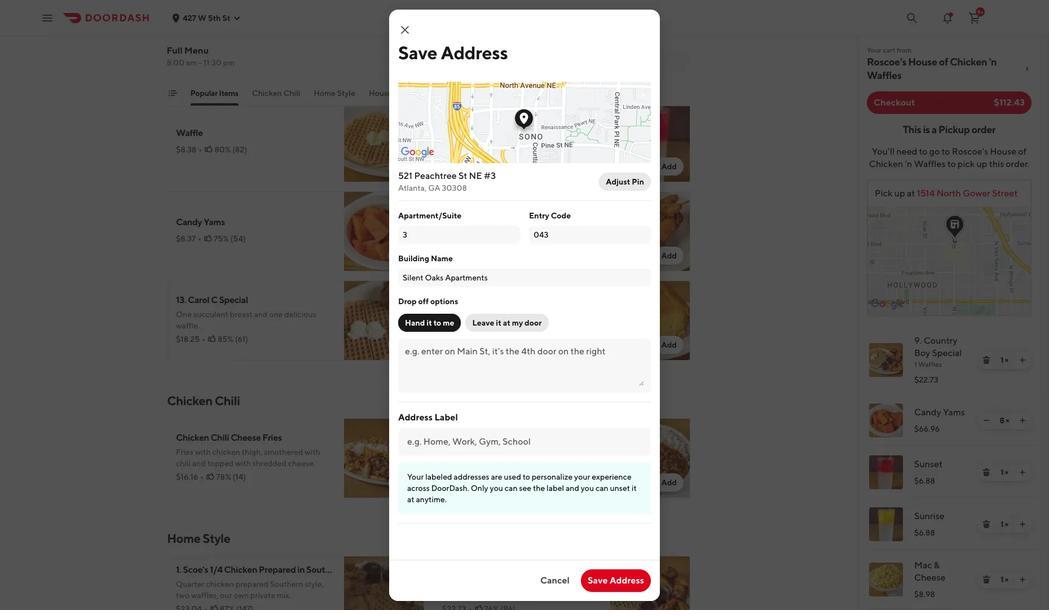 Task type: vqa. For each thing, say whether or not it's contained in the screenshot.
at
yes



Task type: locate. For each thing, give the bounding box(es) containing it.
candy up $8.37 •
[[176, 217, 202, 227]]

$8.38
[[176, 145, 197, 154]]

waffle
[[176, 128, 203, 138]]

85% (61)
[[218, 335, 248, 344]]

candy
[[176, 217, 202, 227], [915, 407, 942, 418]]

'n up $112.43
[[990, 56, 997, 68]]

4 1 × from the top
[[1001, 575, 1009, 584]]

one wing image
[[611, 191, 691, 271]]

your for your labeled addresses are used to personalize your experience across doordash. only you can see the label and you can unset it at anytime.
[[408, 472, 424, 481]]

your left cart
[[868, 46, 882, 54]]

add button
[[389, 68, 418, 86], [655, 68, 684, 86], [389, 157, 418, 176], [655, 157, 684, 176], [389, 247, 418, 265], [655, 247, 684, 265], [389, 336, 418, 354], [655, 336, 684, 354], [389, 474, 418, 492], [655, 474, 684, 492]]

open menu image
[[41, 11, 54, 25]]

Address Label text field
[[408, 435, 642, 448]]

0 vertical spatial southern
[[307, 564, 344, 575]]

a right 'is'
[[932, 124, 937, 135]]

beverages
[[471, 89, 508, 98]]

roscoe's up 'pick'
[[953, 146, 989, 157]]

8
[[1000, 416, 1005, 425]]

1 horizontal spatial home style
[[314, 89, 356, 98]]

waffles inside 9. country boy special three wings and a choice of two waffles or potato salad or french fries
[[291, 37, 316, 46]]

chili up topped
[[211, 432, 229, 443]]

house down from on the right top
[[909, 56, 938, 68]]

add for sunset
[[662, 162, 677, 171]]

2 vertical spatial special
[[933, 348, 963, 358]]

waffles inside the 9. country boy special 1 waffles
[[919, 360, 943, 369]]

fries up chili
[[176, 448, 194, 457]]

candy yams image for 75% (54)
[[344, 191, 424, 271]]

list
[[859, 325, 1041, 610]]

'n down need
[[906, 159, 913, 169]]

2 vertical spatial $6.88
[[915, 528, 936, 537]]

chili left home style button
[[284, 89, 301, 98]]

2 (54) from the left
[[499, 234, 515, 243]]

1 horizontal spatial powered by google image
[[871, 299, 905, 310]]

a up 76% (96)
[[236, 37, 240, 46]]

one up apartment/suite text box
[[443, 217, 460, 227]]

yams inside 'list'
[[944, 407, 966, 418]]

waffles inside you'll need to go to roscoe's house of chicken 'n waffles to pick up this order.
[[915, 159, 946, 169]]

1 vertical spatial country
[[924, 335, 958, 346]]

sunset inside sunset lemonade and fruit punch.
[[443, 122, 470, 133]]

9.
[[176, 21, 183, 32], [915, 335, 923, 346]]

it for at
[[496, 318, 502, 327]]

at for my
[[503, 318, 511, 327]]

cheese down mac
[[915, 572, 946, 583]]

of inside three wings and a choice of two waffles or potato salad or french fries
[[533, 580, 541, 589]]

$6.88 up sunrise
[[915, 476, 936, 485]]

leave
[[473, 318, 495, 327]]

0 vertical spatial potato
[[176, 48, 200, 57]]

country inside the 9. country boy special 1 waffles
[[924, 335, 958, 346]]

save address inside save address button
[[588, 575, 645, 586]]

1 horizontal spatial fries
[[524, 591, 539, 600]]

at left 1514
[[908, 188, 916, 199]]

2 horizontal spatial two
[[542, 580, 556, 589]]

78%
[[216, 472, 231, 481]]

0 vertical spatial waffles
[[868, 69, 902, 81]]

add button for bowl of chicken chili over white rice or beans
[[655, 474, 684, 492]]

'n inside you'll need to go to roscoe's house of chicken 'n waffles to pick up this order.
[[906, 159, 913, 169]]

st inside 521 peachtree st ne #3 atlanta, ga 30308
[[459, 170, 468, 181]]

$18.25
[[176, 335, 200, 344]]

2 you from the left
[[581, 483, 594, 492]]

9. for 9. country boy special three wings and a choice of two waffles or potato salad or french fries
[[176, 21, 183, 32]]

1 horizontal spatial st
[[459, 170, 468, 181]]

candy yams image
[[344, 191, 424, 271], [870, 404, 904, 437]]

0 vertical spatial waffles
[[291, 37, 316, 46]]

home inside button
[[314, 89, 336, 98]]

two
[[276, 37, 289, 46], [542, 580, 556, 589], [176, 591, 190, 600]]

2 horizontal spatial house
[[991, 146, 1017, 157]]

to left go
[[920, 146, 928, 157]]

(54) right the 83%
[[499, 234, 515, 243]]

boy for 9. country boy special 1 waffles
[[915, 348, 931, 358]]

• right $5.39
[[466, 323, 469, 332]]

1 horizontal spatial country
[[924, 335, 958, 346]]

1 horizontal spatial 'n
[[990, 56, 997, 68]]

delicious
[[285, 310, 317, 319]]

1 vertical spatial $22.73
[[915, 375, 939, 384]]

1 remove item from cart image from the top
[[983, 356, 992, 365]]

0 vertical spatial country
[[185, 21, 218, 32]]

and inside your labeled addresses are used to personalize your experience across doordash. only you can see the label and you can unset it at anytime.
[[566, 483, 580, 492]]

2 add one to cart image from the top
[[1019, 468, 1028, 477]]

1 inside the 9. country boy special 1 waffles
[[915, 360, 918, 369]]

southern up the mix.
[[270, 580, 303, 589]]

and inside 9. country boy special three wings and a choice of two waffles or potato salad or french fries
[[221, 37, 234, 46]]

0 vertical spatial candy
[[176, 217, 202, 227]]

1 horizontal spatial three
[[443, 580, 463, 589]]

mix.
[[277, 591, 292, 600]]

remove one from cart image
[[983, 416, 992, 425]]

cheese for chili
[[231, 432, 261, 443]]

2 1 × from the top
[[1001, 468, 1009, 477]]

it for to
[[427, 318, 432, 327]]

1 vertical spatial powered by google image
[[871, 299, 905, 310]]

1 horizontal spatial cheese
[[915, 572, 946, 583]]

80%
[[215, 145, 231, 154]]

entry code
[[529, 211, 571, 220]]

waffles inside three wings and a choice of two waffles or potato salad or french fries
[[557, 580, 583, 589]]

home up 1.
[[167, 531, 201, 546]]

#3
[[484, 170, 496, 181]]

one up waffle.
[[176, 310, 192, 319]]

2 remove item from cart image from the top
[[983, 520, 992, 529]]

1 vertical spatial boy
[[915, 348, 931, 358]]

1 vertical spatial 1. scoe's 1/4 chicken prepared in southern style image
[[344, 556, 424, 610]]

roscoe's inside you'll need to go to roscoe's house of chicken 'n waffles to pick up this order.
[[953, 146, 989, 157]]

chicken chili
[[252, 89, 301, 98], [167, 393, 240, 408]]

to
[[920, 146, 928, 157], [942, 146, 951, 157], [948, 159, 957, 169], [434, 318, 442, 327], [523, 472, 531, 481]]

0 vertical spatial style
[[338, 89, 356, 98]]

this
[[904, 124, 922, 135]]

0 vertical spatial french
[[231, 48, 256, 57]]

with
[[469, 42, 485, 51], [195, 448, 211, 457], [305, 448, 320, 457], [235, 459, 251, 468]]

0 vertical spatial st
[[223, 13, 231, 22]]

cart
[[883, 46, 896, 54]]

three inside 9. country boy special three wings and a choice of two waffles or potato salad or french fries
[[176, 37, 197, 46]]

chicken chili cheese fries fries with chicken thigh, smothered with chili and topped with shredded cheese.
[[176, 432, 320, 468]]

chicken inside button
[[252, 89, 282, 98]]

• right $8.38
[[199, 145, 202, 154]]

9. inside the 9. country boy special 1 waffles
[[915, 335, 923, 346]]

or
[[318, 37, 325, 46], [222, 48, 229, 57], [594, 438, 602, 449], [498, 453, 506, 462], [584, 580, 592, 589], [488, 591, 496, 600]]

white
[[462, 453, 482, 462]]

candy yams up $8.37 •
[[176, 217, 225, 227]]

at down across
[[408, 495, 415, 504]]

0 vertical spatial boy
[[219, 21, 235, 32]]

(51)
[[498, 323, 511, 332]]

at left my
[[503, 318, 511, 327]]

0 vertical spatial three
[[176, 37, 197, 46]]

0 horizontal spatial up
[[895, 188, 906, 199]]

1 vertical spatial candy yams image
[[870, 404, 904, 437]]

yams left remove one from cart icon
[[944, 407, 966, 418]]

save right cancel at bottom
[[588, 575, 608, 586]]

1 vertical spatial two
[[542, 580, 556, 589]]

remove item from cart image for mac & cheese
[[983, 575, 992, 584]]

1 (54) from the left
[[231, 234, 246, 243]]

1 vertical spatial chicken chili
[[167, 393, 240, 408]]

3 add one to cart image from the top
[[1019, 520, 1028, 529]]

1 horizontal spatial 9. country boy special image
[[611, 556, 691, 610]]

a left cancel button
[[502, 580, 506, 589]]

427
[[183, 13, 196, 22]]

roscoe's house of chicken 'n waffles
[[868, 56, 997, 81]]

house left combos
[[369, 89, 393, 98]]

fries up smothered
[[263, 432, 282, 443]]

0 vertical spatial 1. scoe's 1/4 chicken prepared in southern style image
[[344, 0, 424, 4]]

salad inside three wings and a choice of two waffles or potato salad or french fries
[[468, 591, 487, 600]]

add one to cart image for mac & cheese
[[1019, 575, 1028, 584]]

1 horizontal spatial at
[[503, 318, 511, 327]]

map region
[[366, 0, 655, 250], [807, 170, 1050, 315]]

0 vertical spatial fries
[[263, 432, 282, 443]]

add one to cart image for candy yams
[[1019, 416, 1028, 425]]

0 vertical spatial candy yams image
[[344, 191, 424, 271]]

to inside button
[[434, 318, 442, 327]]

1 for sunrise
[[1001, 520, 1004, 529]]

• for $18.25 •
[[202, 335, 205, 344]]

style up 1/4
[[203, 531, 230, 546]]

1 vertical spatial remove item from cart image
[[983, 575, 992, 584]]

atlanta,
[[398, 183, 427, 192]]

apartment/suite
[[398, 211, 462, 220]]

1 vertical spatial at
[[503, 318, 511, 327]]

country for 9. country boy special 1 waffles
[[924, 335, 958, 346]]

a inside three wings and a choice of two waffles or potato salad or french fries
[[502, 580, 506, 589]]

and inside sunset lemonade and fruit punch.
[[482, 137, 496, 146]]

save down close save address image
[[398, 41, 438, 63]]

to up see
[[523, 472, 531, 481]]

• right -
[[202, 62, 206, 71]]

• for $6.88 •
[[466, 151, 469, 160]]

mac & cheese image
[[611, 0, 691, 4], [870, 563, 904, 597]]

off
[[419, 297, 429, 306]]

sunset up lemonade
[[443, 122, 470, 133]]

home right chicken chili button
[[314, 89, 336, 98]]

1 horizontal spatial your
[[868, 46, 882, 54]]

1 vertical spatial home
[[167, 531, 201, 546]]

1 remove item from cart image from the top
[[983, 468, 992, 477]]

st left ne
[[459, 170, 468, 181]]

• for $5.39 •
[[466, 323, 469, 332]]

house inside roscoe's house of chicken 'n waffles
[[909, 56, 938, 68]]

1 vertical spatial st
[[459, 170, 468, 181]]

1 horizontal spatial a
[[502, 580, 506, 589]]

2 horizontal spatial a
[[932, 124, 937, 135]]

sunset image
[[611, 102, 691, 182], [870, 456, 904, 489]]

1. scoe's 1/4 chicken prepared in southern style image
[[344, 0, 424, 4], [344, 556, 424, 610]]

wings inside 9. country boy special three wings and a choice of two waffles or potato salad or french fries
[[198, 37, 219, 46]]

$8.38 •
[[176, 145, 202, 154]]

1 vertical spatial $6.88
[[915, 476, 936, 485]]

0 vertical spatial address
[[441, 41, 508, 63]]

add one to cart image
[[1019, 416, 1028, 425], [1019, 468, 1028, 477], [1019, 520, 1028, 529], [1019, 575, 1028, 584]]

from
[[897, 46, 912, 54]]

Building Name text field
[[403, 272, 647, 283]]

• for $22.70 •
[[470, 56, 473, 65]]

1 horizontal spatial (54)
[[499, 234, 515, 243]]

• for $8.38 •
[[199, 145, 202, 154]]

boy
[[219, 21, 235, 32], [915, 348, 931, 358]]

your for your cart from
[[868, 46, 882, 54]]

waffles inside roscoe's house of chicken 'n waffles
[[868, 69, 902, 81]]

chicken inside roscoe's house of chicken 'n waffles
[[951, 56, 988, 68]]

1 horizontal spatial sunset
[[915, 459, 943, 470]]

0 horizontal spatial fries
[[176, 448, 194, 457]]

0 vertical spatial powered by google image
[[401, 146, 435, 158]]

1 × for sunset
[[1001, 468, 1009, 477]]

chicken inside chicken chili cheese fries fries with chicken thigh, smothered with chili and topped with shredded cheese.
[[212, 448, 240, 457]]

can
[[505, 483, 518, 492], [596, 483, 609, 492]]

with up (14) on the left of the page
[[235, 459, 251, 468]]

code
[[551, 211, 571, 220]]

0 horizontal spatial three
[[176, 37, 197, 46]]

special inside the 9. country boy special 1 waffles
[[933, 348, 963, 358]]

pick
[[958, 159, 976, 169]]

your inside your labeled addresses are used to personalize your experience across doordash. only you can see the label and you can unset it at anytime.
[[408, 472, 424, 481]]

extra condiments button
[[522, 87, 587, 106]]

salad inside 9. country boy special three wings and a choice of two waffles or potato salad or french fries
[[202, 48, 220, 57]]

0 horizontal spatial powered by google image
[[401, 146, 435, 158]]

choice inside three wings and a choice of two waffles or potato salad or french fries
[[508, 580, 532, 589]]

chili inside bowl of chicken chili over white rice or beans over white rice or beans.
[[509, 438, 527, 449]]

unset
[[610, 483, 631, 492]]

to left me
[[434, 318, 442, 327]]

0 horizontal spatial french
[[231, 48, 256, 57]]

521
[[398, 170, 413, 181]]

9. inside 9. country boy special three wings and a choice of two waffles or potato salad or french fries
[[176, 21, 183, 32]]

special inside 9. country boy special three wings and a choice of two waffles or potato salad or french fries
[[237, 21, 265, 32]]

hand it to me button
[[398, 314, 461, 332]]

1 for 9. country boy special
[[1001, 356, 1004, 365]]

st right 5th
[[223, 13, 231, 22]]

0 vertical spatial salad
[[202, 48, 220, 57]]

sunset down $66.96
[[915, 459, 943, 470]]

• down lemonade
[[466, 151, 469, 160]]

• right $8.37
[[198, 234, 201, 243]]

1 vertical spatial 'n
[[906, 159, 913, 169]]

1 vertical spatial remove item from cart image
[[983, 520, 992, 529]]

•
[[470, 56, 473, 65], [202, 62, 206, 71], [199, 145, 202, 154], [466, 151, 469, 160], [198, 234, 201, 243], [467, 234, 470, 243], [466, 323, 469, 332], [202, 335, 205, 344], [465, 467, 469, 476], [201, 472, 204, 481]]

remove item from cart image for 9. country boy special
[[983, 356, 992, 365]]

choice up (96) on the top
[[241, 37, 265, 46]]

adjust pin button
[[600, 172, 651, 190]]

1 1 × from the top
[[1001, 356, 1009, 365]]

cheese inside chicken chili cheese fries fries with chicken thigh, smothered with chili and topped with shredded cheese.
[[231, 432, 261, 443]]

smothered
[[264, 448, 303, 457]]

• right $16.16
[[201, 472, 204, 481]]

sunset lemonade and fruit punch.
[[443, 122, 539, 146]]

9. country boy special image
[[344, 13, 424, 93], [870, 343, 904, 377], [611, 556, 691, 610]]

1 add one to cart image from the top
[[1019, 416, 1028, 425]]

0 horizontal spatial 'n
[[906, 159, 913, 169]]

2 vertical spatial waffles
[[919, 360, 943, 369]]

• right $5.09
[[467, 234, 470, 243]]

cheese inside 'list'
[[915, 572, 946, 583]]

• for $16.16 •
[[201, 472, 204, 481]]

1 horizontal spatial save address
[[588, 575, 645, 586]]

sunset
[[443, 122, 470, 133], [915, 459, 943, 470]]

add for 9. country boy special
[[395, 73, 411, 82]]

0 horizontal spatial boy
[[219, 21, 235, 32]]

fries inside 9. country boy special three wings and a choice of two waffles or potato salad or french fries
[[258, 48, 273, 57]]

× for sunrise
[[1006, 520, 1009, 529]]

powered by google image for the right map region
[[871, 299, 905, 310]]

0 vertical spatial chicken chili
[[252, 89, 301, 98]]

one wing
[[443, 217, 484, 227]]

anytime.
[[416, 495, 447, 504]]

$6.88 down sunrise
[[915, 528, 936, 537]]

powered by google image for map region inside save address dialog
[[401, 146, 435, 158]]

0 vertical spatial home style
[[314, 89, 356, 98]]

entry
[[529, 211, 550, 220]]

1 horizontal spatial save
[[588, 575, 608, 586]]

1 horizontal spatial home
[[314, 89, 336, 98]]

0 horizontal spatial a
[[236, 37, 240, 46]]

can down used
[[505, 483, 518, 492]]

fries
[[258, 48, 273, 57], [524, 591, 539, 600]]

with up topped
[[195, 448, 211, 457]]

candy yams
[[176, 217, 225, 227], [915, 407, 966, 418]]

1 horizontal spatial one
[[443, 217, 460, 227]]

southern up style,
[[307, 564, 344, 575]]

0 horizontal spatial it
[[427, 318, 432, 327]]

at for 1514
[[908, 188, 916, 199]]

french left cancel button
[[497, 591, 522, 600]]

1 you from the left
[[490, 483, 503, 492]]

3 1 × from the top
[[1001, 520, 1009, 529]]

chili up the beans.
[[509, 438, 527, 449]]

2 vertical spatial 9. country boy special image
[[611, 556, 691, 610]]

1 vertical spatial salad
[[468, 591, 487, 600]]

label
[[435, 412, 458, 422]]

add for one wing
[[662, 251, 677, 260]]

name
[[431, 254, 453, 263]]

× for candy yams
[[1006, 416, 1010, 425]]

and inside 13. carol c special one succulent breast and one delicious waffle.
[[254, 310, 268, 319]]

cheese up thigh,
[[231, 432, 261, 443]]

country inside 9. country boy special three wings and a choice of two waffles or potato salad or french fries
[[185, 21, 218, 32]]

boy inside 9. country boy special three wings and a choice of two waffles or potato salad or french fries
[[219, 21, 235, 32]]

13. carol c special image
[[344, 281, 424, 361]]

0 vertical spatial house
[[909, 56, 938, 68]]

house inside you'll need to go to roscoe's house of chicken 'n waffles to pick up this order.
[[991, 146, 1017, 157]]

building
[[398, 254, 430, 263]]

you down are
[[490, 483, 503, 492]]

scoe's
[[183, 564, 208, 575]]

1 horizontal spatial waffles
[[557, 580, 583, 589]]

house combos
[[369, 89, 424, 98]]

a inside 9. country boy special three wings and a choice of two waffles or potato salad or french fries
[[236, 37, 240, 46]]

beans
[[603, 438, 628, 449]]

and inside chicken chili cheese fries fries with chicken thigh, smothered with chili and topped with shredded cheese.
[[192, 459, 206, 468]]

1 ×
[[1001, 356, 1009, 365], [1001, 468, 1009, 477], [1001, 520, 1009, 529], [1001, 575, 1009, 584]]

0 vertical spatial chicken
[[212, 448, 240, 457]]

candy up $66.96
[[915, 407, 942, 418]]

chicken up topped
[[212, 448, 240, 457]]

up left "this"
[[977, 159, 988, 169]]

2 vertical spatial two
[[176, 591, 190, 600]]

1 vertical spatial fries
[[524, 591, 539, 600]]

2 vertical spatial at
[[408, 495, 415, 504]]

to inside your labeled addresses are used to personalize your experience across doordash. only you can see the label and you can unset it at anytime.
[[523, 472, 531, 481]]

roscoe's down cart
[[868, 56, 907, 68]]

our
[[220, 591, 232, 600]]

0 vertical spatial candy yams
[[176, 217, 225, 227]]

extra condiments
[[522, 89, 587, 98]]

0 horizontal spatial (54)
[[231, 234, 246, 243]]

can down experience
[[596, 483, 609, 492]]

lemonade
[[443, 137, 481, 146]]

quarter
[[176, 580, 205, 589]]

add one to cart image for sunset
[[1019, 468, 1028, 477]]

home style button
[[314, 87, 356, 106]]

9. country boy special three wings and a choice of two waffles or potato salad or french fries
[[176, 21, 325, 57]]

special inside 13. carol c special one succulent breast and one delicious waffle.
[[219, 295, 248, 305]]

wings inside three wings and a choice of two waffles or potato salad or french fries
[[465, 580, 485, 589]]

candy yams up $66.96
[[915, 407, 966, 418]]

1 horizontal spatial yams
[[944, 407, 966, 418]]

powered by google image
[[401, 146, 435, 158], [871, 299, 905, 310]]

0 horizontal spatial candy yams
[[176, 217, 225, 227]]

leave it at my door button
[[466, 314, 549, 332]]

1 × for 9. country boy special
[[1001, 356, 1009, 365]]

× for mac & cheese
[[1006, 575, 1009, 584]]

pick up at 1514 north gower street
[[875, 188, 1018, 199]]

fruit
[[498, 137, 513, 146]]

1 horizontal spatial chicken chili
[[252, 89, 301, 98]]

to right go
[[942, 146, 951, 157]]

this
[[990, 159, 1005, 169]]

peachtree
[[415, 170, 457, 181]]

'n
[[990, 56, 997, 68], [906, 159, 913, 169]]

boy inside the 9. country boy special 1 waffles
[[915, 348, 931, 358]]

• right $18.25
[[202, 335, 205, 344]]

1 horizontal spatial candy yams image
[[870, 404, 904, 437]]

at inside button
[[503, 318, 511, 327]]

remove item from cart image
[[983, 468, 992, 477], [983, 575, 992, 584]]

add
[[395, 73, 411, 82], [662, 73, 677, 82], [395, 162, 411, 171], [662, 162, 677, 171], [395, 251, 411, 260], [662, 251, 677, 260], [395, 340, 411, 349], [662, 340, 677, 349], [395, 478, 411, 487], [662, 478, 677, 487]]

comes
[[443, 42, 468, 51]]

remove item from cart image
[[983, 356, 992, 365], [983, 520, 992, 529]]

• right $22.70
[[470, 56, 473, 65]]

french up (96) on the top
[[231, 48, 256, 57]]

0 horizontal spatial $22.73
[[176, 62, 200, 71]]

1 horizontal spatial it
[[496, 318, 502, 327]]

1 vertical spatial southern
[[270, 580, 303, 589]]

0 vertical spatial remove item from cart image
[[983, 468, 992, 477]]

1 horizontal spatial you
[[581, 483, 594, 492]]

of
[[267, 37, 274, 46], [512, 42, 519, 51], [940, 56, 949, 68], [1019, 146, 1027, 157], [464, 438, 472, 449], [533, 580, 541, 589]]

1 horizontal spatial can
[[596, 483, 609, 492]]

choice left cancel button
[[508, 580, 532, 589]]

yams up 75%
[[204, 217, 225, 227]]

home
[[314, 89, 336, 98], [167, 531, 201, 546]]

you down your
[[581, 483, 594, 492]]

drop off options
[[398, 297, 458, 306]]

your up across
[[408, 472, 424, 481]]

up right pick in the top right of the page
[[895, 188, 906, 199]]

add for corn bread
[[662, 340, 677, 349]]

choice inside 9. country boy special three wings and a choice of two waffles or potato salad or french fries
[[241, 37, 265, 46]]

1 vertical spatial 9.
[[915, 335, 923, 346]]

85%
[[218, 335, 234, 344]]

order.
[[1007, 159, 1030, 169]]

style right in on the left bottom
[[345, 564, 365, 575]]

1 vertical spatial waffles
[[557, 580, 583, 589]]

2 remove item from cart image from the top
[[983, 575, 992, 584]]

save address
[[398, 41, 508, 63], [588, 575, 645, 586]]

french inside 9. country boy special three wings and a choice of two waffles or potato salad or french fries
[[231, 48, 256, 57]]

chicken up our
[[206, 580, 234, 589]]

style left house combos
[[338, 89, 356, 98]]

options
[[431, 297, 458, 306]]

1 horizontal spatial 9.
[[915, 335, 923, 346]]

2 can from the left
[[596, 483, 609, 492]]

1/4
[[210, 564, 223, 575]]

0 vertical spatial your
[[868, 46, 882, 54]]

my
[[512, 318, 523, 327]]

used
[[504, 472, 522, 481]]

1 1. scoe's 1/4 chicken prepared in southern style image from the top
[[344, 0, 424, 4]]

of inside 9. country boy special three wings and a choice of two waffles or potato salad or french fries
[[267, 37, 274, 46]]

$6.88 down lemonade
[[443, 151, 463, 160]]

0 horizontal spatial save address
[[398, 41, 508, 63]]

9. for 9. country boy special 1 waffles
[[915, 335, 923, 346]]

• right $9.28
[[465, 467, 469, 476]]

waffles for 9.
[[919, 360, 943, 369]]

4 add one to cart image from the top
[[1019, 575, 1028, 584]]

with up cheese.
[[305, 448, 320, 457]]

waffles
[[291, 37, 316, 46], [557, 580, 583, 589]]

(54) right 75%
[[231, 234, 246, 243]]

2 vertical spatial house
[[991, 146, 1017, 157]]

chili inside chicken chili cheese fries fries with chicken thigh, smothered with chili and topped with shredded cheese.
[[211, 432, 229, 443]]

(54) for wing
[[499, 234, 515, 243]]

french inside three wings and a choice of two waffles or potato salad or french fries
[[497, 591, 522, 600]]

house up "this"
[[991, 146, 1017, 157]]

rice
[[574, 438, 592, 449]]



Task type: describe. For each thing, give the bounding box(es) containing it.
chicken inside chicken chili cheese fries fries with chicken thigh, smothered with chili and topped with shredded cheese.
[[176, 432, 209, 443]]

remove item from cart image for sunset
[[983, 468, 992, 477]]

30308
[[442, 183, 467, 192]]

0 horizontal spatial save
[[398, 41, 438, 63]]

0 horizontal spatial yams
[[204, 217, 225, 227]]

79% (101)
[[486, 56, 519, 65]]

label
[[547, 483, 565, 492]]

0 horizontal spatial mac & cheese image
[[611, 0, 691, 4]]

notification bell image
[[941, 11, 955, 25]]

house inside button
[[369, 89, 393, 98]]

cheese for &
[[915, 572, 946, 583]]

beverages button
[[471, 87, 508, 106]]

door
[[525, 318, 542, 327]]

address label
[[398, 412, 458, 422]]

across
[[408, 483, 430, 492]]

two inside 9. country boy special three wings and a choice of two waffles or potato salad or french fries
[[276, 37, 289, 46]]

82% (51)
[[481, 323, 511, 332]]

remove item from cart image for sunrise
[[983, 520, 992, 529]]

add one to cart image for sunrise
[[1019, 520, 1028, 529]]

2 1. scoe's 1/4 chicken prepared in southern style image from the top
[[344, 556, 424, 610]]

× for sunset
[[1006, 468, 1009, 477]]

70% (47)
[[481, 151, 513, 160]]

e.g. enter on Main St, it's the 4th door on the right text field
[[405, 345, 645, 386]]

popular
[[191, 89, 218, 98]]

topped
[[208, 459, 234, 468]]

potato inside three wings and a choice of two waffles or potato salad or french fries
[[443, 591, 466, 600]]

pickup
[[939, 124, 970, 135]]

country for 9. country boy special three wings and a choice of two waffles or potato salad or french fries
[[185, 21, 218, 32]]

special for 9. country boy special 1 waffles
[[933, 348, 963, 358]]

add for bowl of chicken chili over white rice or beans
[[662, 478, 677, 487]]

76%
[[218, 62, 233, 71]]

0 horizontal spatial st
[[223, 13, 231, 22]]

1 horizontal spatial southern
[[307, 564, 344, 575]]

go
[[930, 146, 941, 157]]

add one to cart image
[[1019, 356, 1028, 365]]

of inside bowl of chicken chili over white rice or beans over white rice or beans.
[[464, 438, 472, 449]]

carol
[[188, 295, 210, 305]]

1 × for sunrise
[[1001, 520, 1009, 529]]

1 vertical spatial sunset image
[[870, 456, 904, 489]]

mac & cheese
[[915, 560, 946, 583]]

&
[[935, 560, 940, 571]]

white
[[548, 438, 573, 449]]

at inside your labeled addresses are used to personalize your experience across doordash. only you can see the label and you can unset it at anytime.
[[408, 495, 415, 504]]

'n inside roscoe's house of chicken 'n waffles
[[990, 56, 997, 68]]

to left 'pick'
[[948, 159, 957, 169]]

corn bread image
[[611, 281, 691, 361]]

chicken chili button
[[252, 87, 301, 106]]

see
[[519, 483, 532, 492]]

add button for one wing
[[655, 247, 684, 265]]

fries inside three wings and a choice of two waffles or potato salad or french fries
[[524, 591, 539, 600]]

$5.09
[[443, 234, 464, 243]]

chicken chili cheese fries image
[[344, 418, 424, 498]]

menu
[[185, 45, 209, 56]]

0 horizontal spatial southern
[[270, 580, 303, 589]]

roscoe's inside roscoe's house of chicken 'n waffles
[[868, 56, 907, 68]]

• for $9.28 •
[[465, 467, 469, 476]]

am
[[186, 58, 197, 67]]

style inside 1. scoe's 1/4 chicken prepared in southern style quarter chicken prepared southern style, two waffles, our own private mix.
[[345, 564, 365, 575]]

list containing 9. country boy special
[[859, 325, 1041, 610]]

map region inside save address dialog
[[366, 0, 655, 250]]

chicken inside 1. scoe's 1/4 chicken prepared in southern style quarter chicken prepared southern style, two waffles, our own private mix.
[[206, 580, 234, 589]]

1. scoe's 1/4 chicken prepared in southern style quarter chicken prepared southern style, two waffles, our own private mix.
[[176, 564, 365, 600]]

add button for sunset
[[655, 157, 684, 176]]

2 horizontal spatial 9. country boy special image
[[870, 343, 904, 377]]

succulent
[[193, 310, 228, 319]]

$5.39 •
[[443, 323, 469, 332]]

own
[[234, 591, 249, 600]]

chili inside button
[[284, 89, 301, 98]]

order
[[972, 124, 996, 135]]

popular items
[[191, 89, 239, 98]]

1514 north gower street link
[[916, 188, 1018, 199]]

and inside three wings and a choice of two waffles or potato salad or french fries
[[487, 580, 501, 589]]

north
[[937, 188, 962, 199]]

c
[[211, 295, 218, 305]]

0 horizontal spatial candy
[[176, 217, 202, 227]]

1 can from the left
[[505, 483, 518, 492]]

86% (15)
[[481, 467, 512, 476]]

add button for 9. country boy special
[[389, 68, 418, 86]]

add for candy yams
[[395, 251, 411, 260]]

of inside roscoe's house of chicken 'n waffles
[[940, 56, 949, 68]]

427 w 5th st button
[[172, 13, 242, 22]]

candy yams image for 9.
[[870, 404, 904, 437]]

1 vertical spatial up
[[895, 188, 906, 199]]

13. carol c special one succulent breast and one delicious waffle.
[[176, 295, 317, 330]]

waffle.
[[176, 321, 200, 330]]

waffles for roscoe's
[[868, 69, 902, 81]]

close save address image
[[398, 23, 412, 36]]

pin
[[632, 177, 645, 186]]

12 items, open order cart image
[[969, 11, 982, 25]]

Entry Code text field
[[534, 229, 647, 240]]

0 horizontal spatial home
[[167, 531, 201, 546]]

bowl of chicken chili over white rice or beans over white rice or beans.
[[443, 438, 628, 462]]

• for $8.37 •
[[198, 234, 201, 243]]

two inside three wings and a choice of two waffles or potato salad or french fries
[[542, 580, 556, 589]]

$6.88 •
[[443, 151, 469, 160]]

full
[[167, 45, 183, 56]]

only
[[471, 483, 489, 492]]

0 vertical spatial $6.88
[[443, 151, 463, 160]]

chicken.
[[521, 42, 551, 51]]

sunrise image
[[870, 507, 904, 541]]

address inside button
[[610, 575, 645, 586]]

one inside 13. carol c special one succulent breast and one delicious waffle.
[[176, 310, 192, 319]]

you'll need to go to roscoe's house of chicken 'n waffles to pick up this order.
[[870, 146, 1030, 169]]

up inside you'll need to go to roscoe's house of chicken 'n waffles to pick up this order.
[[977, 159, 988, 169]]

chili up chicken chili cheese fries fries with chicken thigh, smothered with chili and topped with shredded cheese.
[[215, 393, 240, 408]]

add button for waffle
[[389, 157, 418, 176]]

three inside three wings and a choice of two waffles or potato salad or french fries
[[443, 580, 463, 589]]

save address dialog
[[366, 0, 660, 601]]

chicken inside you'll need to go to roscoe's house of chicken 'n waffles to pick up this order.
[[870, 159, 904, 169]]

1 horizontal spatial candy
[[915, 407, 942, 418]]

choice up "79% (101)" in the top of the page
[[487, 42, 510, 51]]

$8.37
[[176, 234, 196, 243]]

0 vertical spatial one
[[443, 217, 460, 227]]

(61)
[[235, 335, 248, 344]]

$9.28
[[443, 467, 463, 476]]

rice
[[484, 453, 497, 462]]

Item Search search field
[[528, 53, 682, 65]]

corn bread
[[443, 306, 488, 317]]

13.
[[176, 295, 186, 305]]

$22.73 for $22.73 •
[[176, 62, 200, 71]]

style inside home style button
[[338, 89, 356, 98]]

add for chicken chili cheese fries
[[395, 478, 411, 487]]

1 horizontal spatial candy yams
[[915, 407, 966, 418]]

• for $22.73 •
[[202, 62, 206, 71]]

11:30
[[204, 58, 222, 67]]

special for 9. country boy special three wings and a choice of two waffles or potato salad or french fries
[[237, 21, 265, 32]]

1 vertical spatial a
[[932, 124, 937, 135]]

$6.88 for sunset
[[915, 476, 936, 485]]

$112.43
[[995, 97, 1026, 108]]

of inside you'll need to go to roscoe's house of chicken 'n waffles to pick up this order.
[[1019, 146, 1027, 157]]

83% (54)
[[482, 234, 515, 243]]

$9.28 •
[[443, 467, 469, 476]]

$22.73 for $22.73
[[915, 375, 939, 384]]

it inside your labeled addresses are used to personalize your experience across doordash. only you can see the label and you can unset it at anytime.
[[632, 483, 637, 492]]

boy for 9. country boy special three wings and a choice of two waffles or potato salad or french fries
[[219, 21, 235, 32]]

1 for mac & cheese
[[1001, 575, 1004, 584]]

bowl of chicken chili over white rice or beans image
[[611, 418, 691, 498]]

bread
[[464, 306, 488, 317]]

pm
[[224, 58, 235, 67]]

5th
[[208, 13, 221, 22]]

1 horizontal spatial map region
[[807, 170, 1050, 315]]

sunset for sunset lemonade and fruit punch.
[[443, 122, 470, 133]]

special for 13. carol c special one succulent breast and one delicious waffle.
[[219, 295, 248, 305]]

$6.88 for sunrise
[[915, 528, 936, 537]]

9+
[[978, 8, 984, 15]]

two inside 1. scoe's 1/4 chicken prepared in southern style quarter chicken prepared southern style, two waffles, our own private mix.
[[176, 591, 190, 600]]

$22.70
[[443, 56, 468, 65]]

9+ button
[[964, 6, 987, 29]]

0 horizontal spatial sunset image
[[611, 102, 691, 182]]

hand it to me
[[405, 318, 455, 327]]

0 horizontal spatial chicken chili
[[167, 393, 240, 408]]

add button for 13. carol c special
[[389, 336, 418, 354]]

three wings and a choice of two waffles or potato salad or french fries
[[443, 580, 592, 600]]

chili
[[176, 459, 191, 468]]

add button for corn bread
[[655, 336, 684, 354]]

1 vertical spatial style
[[203, 531, 230, 546]]

0 horizontal spatial address
[[398, 412, 433, 422]]

75%
[[214, 234, 229, 243]]

add for waffle
[[395, 162, 411, 171]]

with right 'comes'
[[469, 42, 485, 51]]

sunset for sunset
[[915, 459, 943, 470]]

1 vertical spatial fries
[[176, 448, 194, 457]]

pick
[[875, 188, 893, 199]]

(82)
[[233, 145, 247, 154]]

add button for chicken chili cheese fries
[[389, 474, 418, 492]]

gower
[[964, 188, 991, 199]]

private
[[250, 591, 275, 600]]

86%
[[481, 467, 497, 476]]

style,
[[305, 580, 324, 589]]

1 horizontal spatial mac & cheese image
[[870, 563, 904, 597]]

combos
[[394, 89, 424, 98]]

78% (14)
[[216, 472, 246, 481]]

× for 9. country boy special
[[1006, 356, 1009, 365]]

potato inside 9. country boy special three wings and a choice of two waffles or potato salad or french fries
[[176, 48, 200, 57]]

full menu 8:00 am - 11:30 pm
[[167, 45, 235, 67]]

0 vertical spatial save address
[[398, 41, 508, 63]]

8:00
[[167, 58, 185, 67]]

add for 13. carol c special
[[395, 340, 411, 349]]

0 vertical spatial 9. country boy special image
[[344, 13, 424, 93]]

1 for sunset
[[1001, 468, 1004, 477]]

• for $5.09 •
[[467, 234, 470, 243]]

(47)
[[499, 151, 513, 160]]

shredded
[[253, 459, 287, 468]]

doordash.
[[432, 483, 470, 492]]

Apartment/Suite text field
[[403, 229, 516, 240]]

me
[[443, 318, 455, 327]]

$22.73 •
[[176, 62, 206, 71]]

thigh,
[[242, 448, 263, 457]]

prepared
[[236, 580, 269, 589]]

chicken inside 1. scoe's 1/4 chicken prepared in southern style quarter chicken prepared southern style, two waffles, our own private mix.
[[224, 564, 257, 575]]

chicken inside bowl of chicken chili over white rice or beans over white rice or beans.
[[474, 438, 507, 449]]

cancel
[[541, 575, 570, 586]]

add button for candy yams
[[389, 247, 418, 265]]

0 horizontal spatial home style
[[167, 531, 230, 546]]

83%
[[482, 234, 498, 243]]

(54) for yams
[[231, 234, 246, 243]]

save inside button
[[588, 575, 608, 586]]

waffle image
[[344, 102, 424, 182]]

1 × for mac & cheese
[[1001, 575, 1009, 584]]



